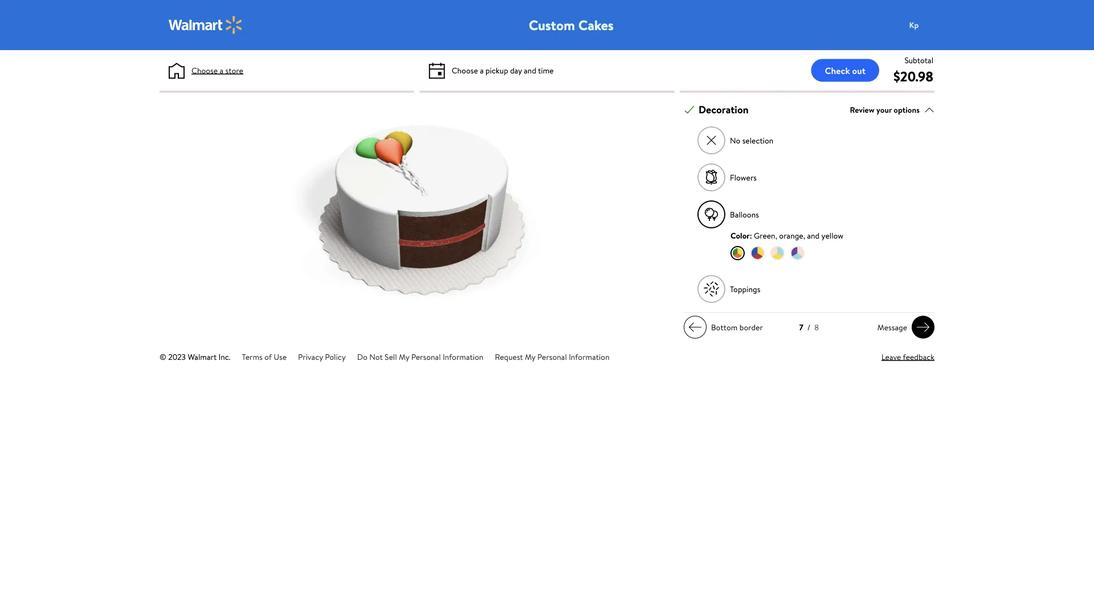 Task type: locate. For each thing, give the bounding box(es) containing it.
review your options link
[[850, 102, 935, 118]]

a for store
[[220, 65, 223, 76]]

2 icon for continue arrow image from the left
[[917, 321, 930, 334]]

request
[[495, 351, 523, 363]]

time
[[538, 65, 554, 76]]

icon for continue arrow image inside message link
[[917, 321, 930, 334]]

request my personal information link
[[495, 351, 610, 363]]

1 vertical spatial and
[[807, 230, 820, 241]]

review your options
[[850, 104, 920, 115]]

1 horizontal spatial a
[[480, 65, 484, 76]]

0 vertical spatial and
[[524, 65, 536, 76]]

policy
[[325, 351, 346, 363]]

bottom
[[711, 322, 738, 333]]

review your options element
[[850, 104, 920, 116]]

/
[[808, 322, 811, 333]]

my right sell
[[399, 351, 409, 363]]

choose inside choose a store link
[[192, 65, 218, 76]]

message link
[[873, 316, 935, 339]]

do not sell my personal information
[[357, 351, 484, 363]]

0 horizontal spatial icon for continue arrow image
[[689, 321, 702, 334]]

1 horizontal spatial icon for continue arrow image
[[917, 321, 930, 334]]

remove image
[[705, 134, 718, 147]]

icon for continue arrow image up feedback
[[917, 321, 930, 334]]

flowers
[[730, 172, 757, 183]]

options
[[894, 104, 920, 115]]

$20.98
[[894, 67, 934, 86]]

personal right request
[[538, 351, 567, 363]]

1 horizontal spatial personal
[[538, 351, 567, 363]]

7
[[800, 322, 804, 333]]

subtotal $20.98
[[894, 54, 934, 86]]

and for yellow
[[807, 230, 820, 241]]

2 my from the left
[[525, 351, 536, 363]]

custom cakes
[[529, 15, 614, 34]]

1 horizontal spatial and
[[807, 230, 820, 241]]

a left 'store' on the left
[[220, 65, 223, 76]]

ok image
[[685, 105, 695, 115]]

1 horizontal spatial choose
[[452, 65, 478, 76]]

0 horizontal spatial choose
[[192, 65, 218, 76]]

2 a from the left
[[480, 65, 484, 76]]

and
[[524, 65, 536, 76], [807, 230, 820, 241]]

sell
[[385, 351, 397, 363]]

my
[[399, 351, 409, 363], [525, 351, 536, 363]]

custom
[[529, 15, 575, 34]]

1 choose from the left
[[192, 65, 218, 76]]

1 information from the left
[[443, 351, 484, 363]]

personal
[[411, 351, 441, 363], [538, 351, 567, 363]]

leave
[[882, 351, 901, 363]]

0 horizontal spatial and
[[524, 65, 536, 76]]

and right day
[[524, 65, 536, 76]]

choose
[[192, 65, 218, 76], [452, 65, 478, 76]]

information
[[443, 351, 484, 363], [569, 351, 610, 363]]

choose for choose a pickup day and time
[[452, 65, 478, 76]]

0 horizontal spatial a
[[220, 65, 223, 76]]

cakes
[[578, 15, 614, 34]]

1 a from the left
[[220, 65, 223, 76]]

icon for continue arrow image left bottom
[[689, 321, 702, 334]]

1 horizontal spatial my
[[525, 351, 536, 363]]

subtotal
[[905, 54, 934, 66]]

1 horizontal spatial information
[[569, 351, 610, 363]]

leave feedback button
[[882, 351, 935, 363]]

a left pickup
[[480, 65, 484, 76]]

leave feedback
[[882, 351, 935, 363]]

green,
[[754, 230, 777, 241]]

1 icon for continue arrow image from the left
[[689, 321, 702, 334]]

© 2023 walmart inc.
[[160, 351, 231, 363]]

choose for choose a store
[[192, 65, 218, 76]]

check out button
[[811, 59, 879, 82]]

no selection
[[730, 135, 774, 146]]

bottom border
[[711, 322, 763, 333]]

choose a pickup day and time
[[452, 65, 554, 76]]

feedback
[[903, 351, 935, 363]]

color : green, orange, and yellow
[[731, 230, 844, 241]]

2023
[[168, 351, 186, 363]]

and for time
[[524, 65, 536, 76]]

choose a store link
[[192, 64, 243, 76]]

2 choose from the left
[[452, 65, 478, 76]]

request my personal information
[[495, 351, 610, 363]]

choose left 'store' on the left
[[192, 65, 218, 76]]

0 horizontal spatial my
[[399, 351, 409, 363]]

no
[[730, 135, 741, 146]]

0 horizontal spatial personal
[[411, 351, 441, 363]]

and left yellow
[[807, 230, 820, 241]]

a
[[220, 65, 223, 76], [480, 65, 484, 76]]

0 horizontal spatial information
[[443, 351, 484, 363]]

your
[[877, 104, 892, 115]]

use
[[274, 351, 287, 363]]

8
[[815, 322, 819, 333]]

choose left pickup
[[452, 65, 478, 76]]

message
[[878, 322, 907, 333]]

icon for continue arrow image
[[689, 321, 702, 334], [917, 321, 930, 334]]

of
[[264, 351, 272, 363]]

my right request
[[525, 351, 536, 363]]

personal right sell
[[411, 351, 441, 363]]

store
[[225, 65, 243, 76]]

walmart
[[188, 351, 217, 363]]

check out
[[825, 64, 866, 77]]



Task type: vqa. For each thing, say whether or not it's contained in the screenshot.
1st Choose from left
yes



Task type: describe. For each thing, give the bounding box(es) containing it.
do not sell my personal information link
[[357, 351, 484, 363]]

:
[[750, 230, 752, 241]]

day
[[510, 65, 522, 76]]

kp button
[[903, 14, 948, 36]]

not
[[369, 351, 383, 363]]

pickup
[[486, 65, 508, 76]]

out
[[852, 64, 866, 77]]

2 personal from the left
[[538, 351, 567, 363]]

kp
[[909, 19, 919, 30]]

bottom border link
[[684, 316, 768, 339]]

review
[[850, 104, 875, 115]]

color
[[731, 230, 750, 241]]

a for pickup
[[480, 65, 484, 76]]

inc.
[[219, 351, 231, 363]]

2 information from the left
[[569, 351, 610, 363]]

icon for continue arrow image inside the bottom border link
[[689, 321, 702, 334]]

privacy policy link
[[298, 351, 346, 363]]

back to walmart.com image
[[169, 16, 243, 34]]

yellow
[[822, 230, 844, 241]]

orange,
[[779, 230, 805, 241]]

terms of use
[[242, 351, 287, 363]]

©
[[160, 351, 166, 363]]

1 personal from the left
[[411, 351, 441, 363]]

balloons
[[730, 209, 759, 220]]

selection
[[742, 135, 774, 146]]

up arrow image
[[924, 105, 935, 115]]

privacy
[[298, 351, 323, 363]]

check
[[825, 64, 850, 77]]

do
[[357, 351, 368, 363]]

7 / 8
[[800, 322, 819, 333]]

1 my from the left
[[399, 351, 409, 363]]

toppings
[[730, 284, 761, 295]]

border
[[740, 322, 763, 333]]

terms
[[242, 351, 263, 363]]

privacy policy
[[298, 351, 346, 363]]

choose a store
[[192, 65, 243, 76]]

decoration
[[699, 103, 749, 117]]

terms of use link
[[242, 351, 287, 363]]



